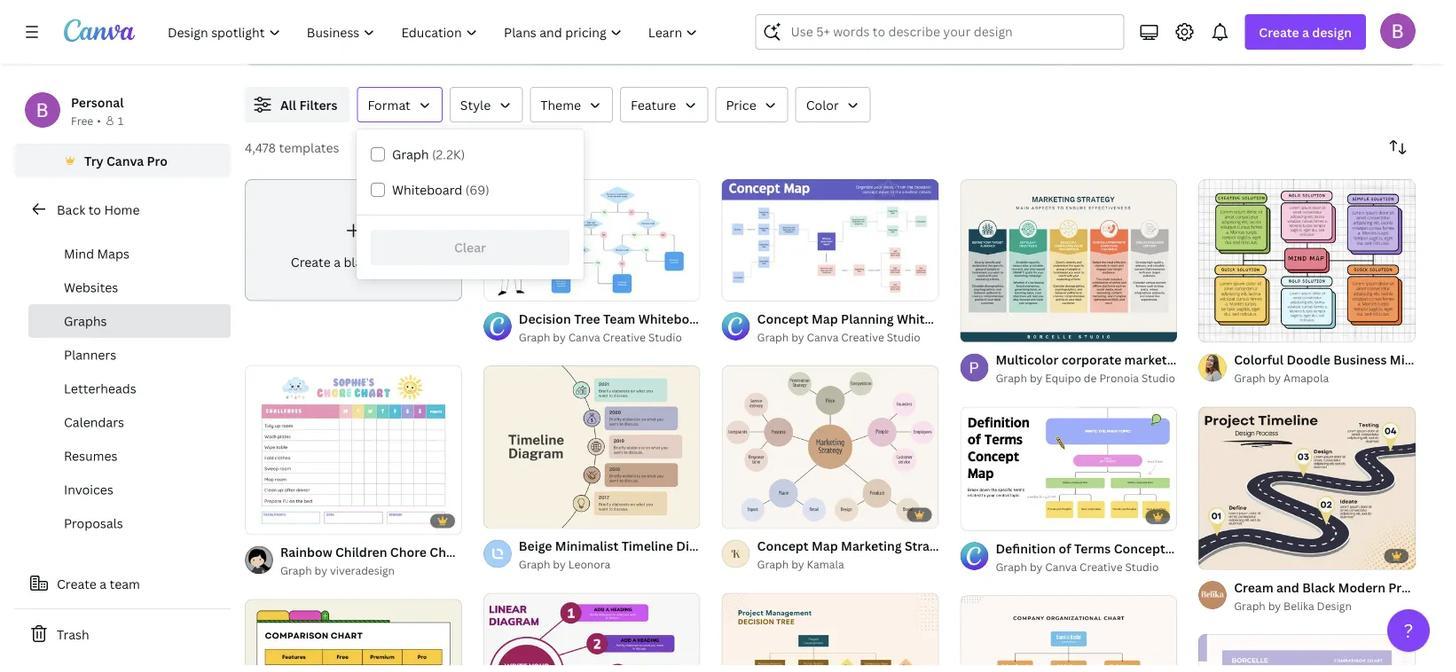 Task type: describe. For each thing, give the bounding box(es) containing it.
create for create a team
[[57, 575, 97, 592]]

maps
[[97, 245, 130, 262]]

format button
[[357, 87, 443, 122]]

trash
[[57, 626, 89, 643]]

design
[[1313, 24, 1352, 40]]

studio for concept map planning whiteboard in purple green modern professional style image
[[887, 330, 921, 344]]

colorful
[[1235, 351, 1284, 368]]

back to home
[[57, 201, 140, 218]]

studio for definition of terms concept map planning whiteboard in light blue pink green spaced color blocks style image
[[1126, 559, 1159, 574]]

team
[[110, 575, 140, 592]]

create for create a blank graph
[[291, 253, 331, 270]]

graph by amapola link
[[1235, 370, 1416, 387]]

colorful minimalist linear steps circular diagram image
[[483, 593, 701, 666]]

yellow and green illustrated features comparison chart graph image
[[245, 600, 462, 666]]

style
[[460, 96, 491, 113]]

equipo
[[1046, 371, 1082, 386]]

chart
[[430, 544, 464, 561]]

all filters button
[[245, 87, 350, 122]]

graph by equipo de pronoia studio link
[[996, 370, 1178, 387]]

price button
[[716, 87, 789, 122]]

canva inside try canva pro button
[[106, 152, 144, 169]]

canva for definition of terms concept map planning whiteboard in light blue pink green spaced color blocks style image
[[1046, 559, 1077, 574]]

pronoia
[[1100, 371, 1139, 386]]

2 horizontal spatial creative
[[1080, 559, 1123, 574]]

doodle
[[1287, 351, 1331, 368]]

theme
[[541, 96, 581, 113]]

color
[[806, 96, 839, 113]]

beige
[[519, 538, 552, 555]]

creative for timeline
[[603, 330, 646, 344]]

free •
[[71, 113, 101, 128]]

rainbow children chore chart graph by viveradesign
[[280, 544, 464, 578]]

concept map planning whiteboard in purple green modern professional style image
[[722, 179, 939, 301]]

by inside concept map marketing strategy graph graph by kamala
[[792, 557, 804, 572]]

4,478 templates
[[245, 139, 339, 156]]

rainbow children chore chart image
[[245, 366, 462, 534]]

clear
[[454, 239, 486, 256]]

templates
[[279, 139, 339, 156]]

whiteboard (69)
[[392, 181, 490, 198]]

all filters
[[280, 96, 338, 113]]

feature
[[631, 96, 677, 113]]

home
[[104, 201, 140, 218]]

back
[[57, 201, 85, 218]]

business
[[1334, 351, 1387, 368]]

graph by belika design link
[[1235, 597, 1416, 615]]

graph inside rainbow children chore chart graph by viveradesign
[[280, 564, 312, 578]]

marketing
[[841, 538, 902, 555]]

feature button
[[620, 87, 708, 122]]

concept map marketing strategy graph graph by kamala
[[757, 538, 996, 572]]

create a design button
[[1245, 14, 1367, 50]]

creative for marketing
[[841, 330, 885, 344]]

a for team
[[100, 575, 107, 592]]

blank
[[344, 253, 376, 270]]

(2.2k)
[[432, 146, 465, 163]]

strategy
[[905, 538, 956, 555]]

invoices
[[64, 481, 113, 498]]

4,478
[[245, 139, 276, 156]]

prototypes link
[[28, 203, 231, 237]]

planners
[[64, 347, 116, 363]]

? button
[[1388, 610, 1430, 652]]

invoices link
[[28, 473, 231, 507]]

rainbow
[[280, 544, 333, 561]]

2 horizontal spatial graph by canva creative studio link
[[996, 558, 1178, 576]]

graph by belika design
[[1235, 599, 1352, 613]]

free
[[71, 113, 93, 128]]

beige minimalist timeline diagram graph link
[[519, 537, 767, 556]]

a for design
[[1303, 24, 1310, 40]]

?
[[1404, 618, 1414, 643]]

color button
[[796, 87, 871, 122]]

map inside colorful doodle business mind map graph by amapola
[[1424, 351, 1445, 368]]

create a blank graph link
[[245, 179, 462, 301]]

definition of terms concept map planning whiteboard in light blue pink green spaced color blocks style image
[[960, 408, 1178, 530]]

graph (2.2k)
[[392, 146, 465, 163]]

create a team
[[57, 575, 140, 592]]

price
[[726, 96, 757, 113]]

create a design
[[1260, 24, 1352, 40]]

beige company organizational chart graph image
[[960, 595, 1178, 666]]

graph by leonora link
[[519, 556, 701, 574]]

websites
[[64, 279, 118, 296]]

create a blank graph element
[[245, 179, 462, 301]]

map inside concept map marketing strategy graph graph by kamala
[[812, 538, 838, 555]]

Search search field
[[791, 15, 1113, 49]]

chore
[[390, 544, 427, 561]]

all
[[280, 96, 296, 113]]

graph by canva creative studio for minimalist
[[519, 330, 682, 344]]



Task type: vqa. For each thing, say whether or not it's contained in the screenshot.
Try Canva Pro button
yes



Task type: locate. For each thing, give the bounding box(es) containing it.
graphs
[[64, 313, 107, 330]]

colorful doodle business mind map link
[[1235, 350, 1445, 370]]

map
[[1424, 351, 1445, 368], [812, 538, 838, 555]]

0 horizontal spatial graph by canva creative studio
[[519, 330, 682, 344]]

graph by equipo de pronoia studio
[[996, 371, 1176, 386]]

green brown simple project management decision tree graph image
[[722, 593, 939, 666]]

trash link
[[14, 617, 231, 652]]

create left the design
[[1260, 24, 1300, 40]]

a left the team
[[100, 575, 107, 592]]

1 vertical spatial a
[[334, 253, 341, 270]]

proposals link
[[28, 507, 231, 540]]

create a blank graph
[[291, 253, 416, 270]]

1 vertical spatial mind
[[1390, 351, 1421, 368]]

try
[[84, 152, 104, 169]]

graph by canva creative studio link for map
[[757, 328, 939, 346]]

0 horizontal spatial create
[[57, 575, 97, 592]]

diagram
[[676, 538, 727, 555]]

2 vertical spatial a
[[100, 575, 107, 592]]

create left the team
[[57, 575, 97, 592]]

1 horizontal spatial create
[[291, 253, 331, 270]]

calendars
[[64, 414, 124, 431]]

1 vertical spatial create
[[291, 253, 331, 270]]

kamala
[[807, 557, 844, 572]]

canva
[[106, 152, 144, 169], [569, 330, 600, 344], [807, 330, 839, 344], [1046, 559, 1077, 574]]

creative
[[603, 330, 646, 344], [841, 330, 885, 344], [1080, 559, 1123, 574]]

graph inside colorful doodle business mind map graph by amapola
[[1235, 371, 1266, 386]]

a inside create a design dropdown button
[[1303, 24, 1310, 40]]

create for create a design
[[1260, 24, 1300, 40]]

0 vertical spatial create
[[1260, 24, 1300, 40]]

1 horizontal spatial a
[[334, 253, 341, 270]]

graph by canva creative studio
[[519, 330, 682, 344], [757, 330, 921, 344], [996, 559, 1159, 574]]

children
[[335, 544, 387, 561]]

(69)
[[466, 181, 490, 198]]

format
[[368, 96, 411, 113]]

2 vertical spatial create
[[57, 575, 97, 592]]

clear button
[[371, 230, 570, 265]]

graph by canva creative studio link for minimalist
[[519, 328, 701, 346]]

websites link
[[28, 271, 231, 304]]

multicolor corporate marketing and business strategy chart graphic image
[[960, 179, 1178, 342]]

mind
[[64, 245, 94, 262], [1390, 351, 1421, 368]]

mind inside colorful doodle business mind map graph by amapola
[[1390, 351, 1421, 368]]

by inside rainbow children chore chart graph by viveradesign
[[315, 564, 327, 578]]

beige and purple minimalist fitness table graph image
[[1199, 635, 1416, 666]]

timeline
[[622, 538, 674, 555]]

by inside colorful doodle business mind map graph by amapola
[[1269, 371, 1282, 386]]

0 horizontal spatial a
[[100, 575, 107, 592]]

2 horizontal spatial a
[[1303, 24, 1310, 40]]

concept
[[757, 538, 809, 555]]

mind right business
[[1390, 351, 1421, 368]]

1 horizontal spatial map
[[1424, 351, 1445, 368]]

by inside graph by belika design link
[[1269, 599, 1282, 613]]

graph by canva creative studio for map
[[757, 330, 921, 344]]

letterheads link
[[28, 372, 231, 406]]

viveradesign
[[330, 564, 395, 578]]

1 horizontal spatial creative
[[841, 330, 885, 344]]

1 horizontal spatial graph by canva creative studio
[[757, 330, 921, 344]]

minimalist
[[555, 538, 619, 555]]

to
[[88, 201, 101, 218]]

canva for decision tree team whiteboard in green blue yellow simple colorful style image
[[569, 330, 600, 344]]

graph by kamala link
[[757, 556, 939, 574]]

create inside button
[[57, 575, 97, 592]]

rainbow children chore chart link
[[280, 543, 464, 562]]

create inside dropdown button
[[1260, 24, 1300, 40]]

calendars link
[[28, 406, 231, 439]]

graph by canva creative studio link
[[519, 328, 701, 346], [757, 328, 939, 346], [996, 558, 1178, 576]]

theme button
[[530, 87, 613, 122]]

letterheads
[[64, 380, 136, 397]]

0 vertical spatial mind
[[64, 245, 94, 262]]

colorful doodle business mind map image
[[1199, 179, 1416, 342]]

studio for decision tree team whiteboard in green blue yellow simple colorful style image
[[649, 330, 682, 344]]

0 vertical spatial a
[[1303, 24, 1310, 40]]

filters
[[299, 96, 338, 113]]

1
[[118, 113, 124, 128]]

graph by viveradesign link
[[280, 562, 462, 580]]

0 horizontal spatial map
[[812, 538, 838, 555]]

a left the design
[[1303, 24, 1310, 40]]

None search field
[[756, 14, 1125, 50]]

1 vertical spatial map
[[812, 538, 838, 555]]

top level navigation element
[[156, 14, 713, 50]]

whiteboard
[[392, 181, 463, 198]]

concept map marketing strategy graph link
[[757, 537, 996, 556]]

mind left maps
[[64, 245, 94, 262]]

create a team button
[[14, 566, 231, 602]]

concept map marketing strategy graph image
[[722, 366, 939, 529]]

canva for concept map planning whiteboard in purple green modern professional style image
[[807, 330, 839, 344]]

try canva pro
[[84, 152, 168, 169]]

graph inside 'link'
[[379, 253, 416, 270]]

0 horizontal spatial mind
[[64, 245, 94, 262]]

decision tree team whiteboard in green blue yellow simple colorful style image
[[483, 179, 701, 301]]

try canva pro button
[[14, 144, 231, 177]]

beige minimalist timeline diagram graph image
[[483, 366, 701, 529]]

colorful doodle business mind map graph by amapola
[[1235, 351, 1445, 386]]

de
[[1084, 371, 1097, 386]]

pro
[[147, 152, 168, 169]]

planners link
[[28, 338, 231, 372]]

a
[[1303, 24, 1310, 40], [334, 253, 341, 270], [100, 575, 107, 592]]

by inside beige minimalist timeline diagram graph graph by leonora
[[553, 557, 566, 572]]

amapola
[[1284, 371, 1329, 386]]

a inside the create a team button
[[100, 575, 107, 592]]

create left blank
[[291, 253, 331, 270]]

create inside 'link'
[[291, 253, 331, 270]]

beige minimalist timeline diagram graph graph by leonora
[[519, 538, 767, 572]]

map right business
[[1424, 351, 1445, 368]]

mind maps link
[[28, 237, 231, 271]]

personal
[[71, 94, 124, 110]]

back to home link
[[14, 192, 231, 227]]

2 horizontal spatial graph by canva creative studio
[[996, 559, 1159, 574]]

map up kamala
[[812, 538, 838, 555]]

cream and black modern project timeline design process graph image
[[1199, 407, 1416, 570]]

0 horizontal spatial graph by canva creative studio link
[[519, 328, 701, 346]]

a inside create a blank graph element
[[334, 253, 341, 270]]

a left blank
[[334, 253, 341, 270]]

resumes
[[64, 448, 118, 465]]

studio inside graph by equipo de pronoia studio link
[[1142, 371, 1176, 386]]

2 horizontal spatial create
[[1260, 24, 1300, 40]]

by inside graph by equipo de pronoia studio link
[[1030, 371, 1043, 386]]

design
[[1317, 599, 1352, 613]]

resumes link
[[28, 439, 231, 473]]

prototypes
[[64, 212, 131, 228]]

leonora
[[569, 557, 611, 572]]

bob builder image
[[1381, 13, 1416, 49]]

0 horizontal spatial creative
[[603, 330, 646, 344]]

0 vertical spatial map
[[1424, 351, 1445, 368]]

1 horizontal spatial graph by canva creative studio link
[[757, 328, 939, 346]]

a for blank
[[334, 253, 341, 270]]

by
[[553, 330, 566, 344], [792, 330, 804, 344], [1030, 371, 1043, 386], [1269, 371, 1282, 386], [553, 557, 566, 572], [792, 557, 804, 572], [1030, 559, 1043, 574], [315, 564, 327, 578], [1269, 599, 1282, 613]]

1 horizontal spatial mind
[[1390, 351, 1421, 368]]

style button
[[450, 87, 523, 122]]

graphs template image
[[1038, 0, 1416, 66]]

belika
[[1284, 599, 1315, 613]]

Sort by button
[[1381, 130, 1416, 165]]



